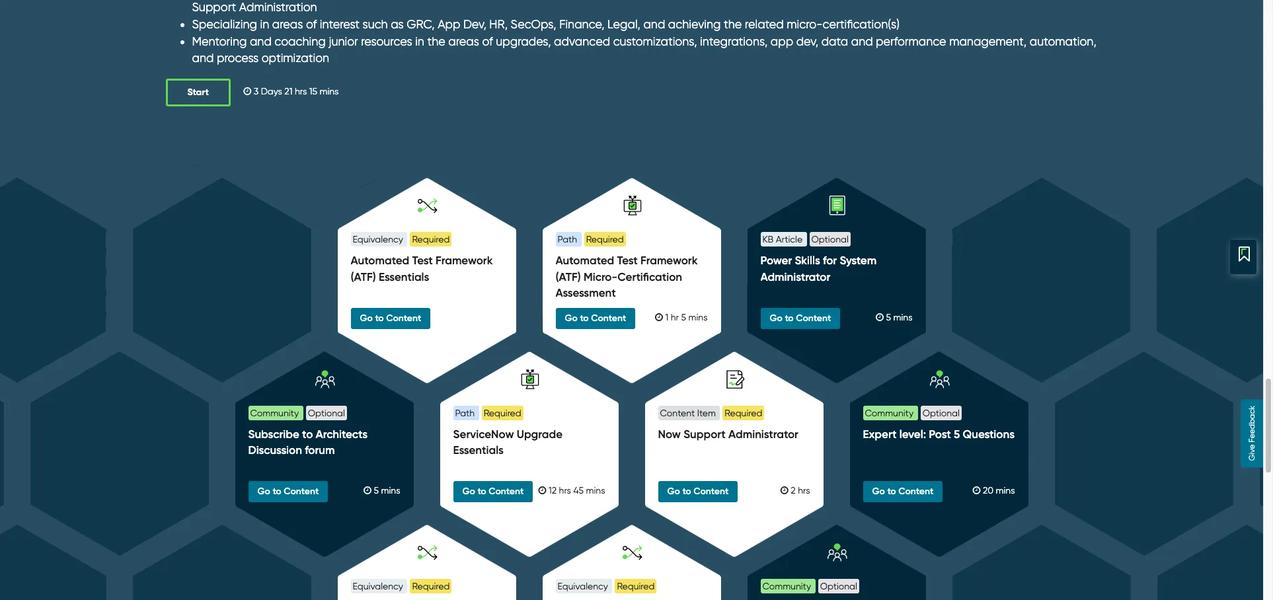 Task type: vqa. For each thing, say whether or not it's contained in the screenshot.
"of" to the right
yes



Task type: locate. For each thing, give the bounding box(es) containing it.
required up servicenow
[[484, 408, 522, 418]]

scripting in servicenow fundamentals image
[[623, 543, 642, 563]]

go to content button down automated test framework (atf) essentials 'element'
[[351, 308, 431, 329]]

0 horizontal spatial clock o image
[[364, 486, 372, 495]]

community for subscribe
[[250, 408, 299, 418]]

path required up micro-
[[558, 234, 624, 245]]

app
[[771, 34, 794, 48]]

to down discussion
[[273, 486, 282, 497]]

community optional
[[250, 408, 345, 418], [865, 408, 960, 418], [763, 581, 858, 592]]

0 horizontal spatial essentials
[[379, 270, 429, 283]]

2 framework from the left
[[641, 254, 698, 267]]

2
[[791, 485, 796, 496]]

0 vertical spatial in
[[260, 17, 269, 31]]

to for servicenow upgrade essentials
[[478, 486, 487, 497]]

framework up the certification
[[641, 254, 698, 267]]

subscribe to architects discussion forum
[[248, 428, 368, 457]]

expert
[[863, 428, 897, 441]]

(atf) inside automated test framework (atf) micro-certification assessment
[[556, 270, 581, 283]]

to for power skills for system administrator
[[785, 313, 794, 324]]

and
[[644, 17, 666, 31], [250, 34, 272, 48], [852, 34, 873, 48], [192, 51, 214, 65]]

test inside automated test framework (atf) micro-certification assessment
[[617, 254, 638, 267]]

0 vertical spatial path required
[[558, 234, 624, 245]]

to for automated test framework (atf) essentials
[[375, 313, 384, 324]]

community optional for level:
[[865, 408, 960, 418]]

go to content for power skills for system administrator
[[770, 313, 831, 324]]

1 horizontal spatial clock o image
[[655, 313, 663, 322]]

1 (atf) from the left
[[351, 270, 376, 283]]

equivalency required up automated test framework (atf) essentials
[[353, 234, 450, 245]]

hrs for now
[[798, 485, 810, 496]]

interest
[[320, 17, 360, 31]]

the down app
[[427, 34, 446, 48]]

go to content button down power skills for system administrator
[[761, 308, 841, 329]]

to for subscribe to architects discussion forum
[[273, 486, 282, 497]]

path for servicenow upgrade essentials
[[455, 408, 475, 418]]

1 vertical spatial essentials
[[453, 444, 504, 457]]

equivalency for scripting in servicenow fundamentals icon
[[558, 581, 608, 592]]

micro-
[[787, 17, 823, 31]]

content up now
[[660, 408, 695, 418]]

servicenow upgrade essentials image
[[520, 369, 540, 389]]

clock o image for servicenow upgrade essentials
[[539, 486, 547, 495]]

required down servicenow administration advanced icon
[[412, 581, 450, 592]]

to down expert
[[888, 486, 897, 497]]

the up integrations,
[[724, 17, 742, 31]]

required
[[412, 234, 450, 245], [586, 234, 624, 245], [484, 408, 522, 418], [725, 408, 763, 418], [412, 581, 450, 592], [617, 581, 655, 592]]

hrs right 2
[[798, 485, 810, 496]]

2 (atf) from the left
[[556, 270, 581, 283]]

post
[[929, 428, 951, 441]]

hrs right 21
[[295, 86, 307, 97]]

0 horizontal spatial framework
[[436, 254, 493, 267]]

go to content down power skills for system administrator
[[770, 313, 831, 324]]

essentials inside automated test framework (atf) essentials
[[379, 270, 429, 283]]

equivalency required down servicenow administration advanced icon
[[353, 581, 450, 592]]

0 horizontal spatial 5 mins
[[372, 485, 400, 496]]

essentials inside "servicenow upgrade essentials"
[[453, 444, 504, 457]]

subscribe to architects discussion forum image
[[315, 369, 335, 389]]

optimization
[[262, 51, 329, 65]]

expert level: post 5 questions image
[[930, 369, 950, 389]]

days
[[261, 86, 282, 97]]

equivalency for automated test framework (atf) essentials image
[[353, 234, 403, 245]]

resources
[[361, 34, 412, 48]]

dev,
[[464, 17, 487, 31]]

0 horizontal spatial path
[[455, 408, 475, 418]]

article
[[776, 234, 803, 245]]

of down hr,
[[482, 34, 493, 48]]

community
[[250, 408, 299, 418], [865, 408, 914, 418], [763, 581, 812, 592]]

and down mentoring
[[192, 51, 214, 65]]

1 horizontal spatial test
[[617, 254, 638, 267]]

0 horizontal spatial the
[[427, 34, 446, 48]]

of
[[306, 17, 317, 31], [482, 34, 493, 48]]

content down now support administrator element
[[694, 486, 729, 497]]

framework inside automated test framework (atf) micro-certification assessment
[[641, 254, 698, 267]]

optional for subscribe to architects discussion forum image at bottom
[[308, 408, 345, 418]]

go for automated test framework (atf) essentials
[[360, 313, 373, 324]]

clock o image
[[244, 87, 252, 96], [876, 313, 884, 322], [539, 486, 547, 495], [973, 486, 981, 495]]

expert level: post 5 questions
[[863, 428, 1015, 441]]

0 vertical spatial the
[[724, 17, 742, 31]]

path required up servicenow
[[455, 408, 522, 418]]

go to content down assessment
[[565, 313, 626, 324]]

to for expert level: post 5 questions
[[888, 486, 897, 497]]

administrator down skills
[[761, 270, 831, 283]]

1 vertical spatial the
[[427, 34, 446, 48]]

go for automated test framework (atf) micro-certification assessment
[[565, 313, 578, 324]]

content down forum
[[284, 486, 319, 497]]

content for automated test framework (atf) micro-certification assessment
[[591, 313, 626, 324]]

1 horizontal spatial in
[[415, 34, 425, 48]]

content down the power skills for system administrator element
[[796, 313, 831, 324]]

automated inside automated test framework (atf) essentials
[[351, 254, 410, 267]]

essentials
[[379, 270, 429, 283], [453, 444, 504, 457]]

1 vertical spatial administrator
[[729, 428, 799, 441]]

1 horizontal spatial (atf)
[[556, 270, 581, 283]]

and up customizations,
[[644, 17, 666, 31]]

areas up the coaching
[[272, 17, 303, 31]]

management,
[[950, 34, 1027, 48]]

go to content for expert level: post 5 questions
[[873, 486, 934, 497]]

go for power skills for system administrator
[[770, 313, 783, 324]]

go to content
[[360, 313, 421, 324], [565, 313, 626, 324], [770, 313, 831, 324], [258, 486, 319, 497], [463, 486, 524, 497], [668, 486, 729, 497], [873, 486, 934, 497]]

path
[[558, 234, 577, 245], [455, 408, 475, 418]]

content down the expert level: post 5 questions 'element'
[[899, 486, 934, 497]]

mentoring
[[192, 34, 247, 48]]

1 vertical spatial areas
[[449, 34, 479, 48]]

0 vertical spatial administrator
[[761, 270, 831, 283]]

2 hrs
[[789, 485, 810, 496]]

content item required
[[660, 408, 763, 418]]

1 automated from the left
[[351, 254, 410, 267]]

go to content button for power skills for system administrator
[[761, 308, 841, 329]]

content left 12 at the left of the page
[[489, 486, 524, 497]]

1 horizontal spatial 5 mins
[[884, 312, 913, 323]]

0 horizontal spatial automated
[[351, 254, 410, 267]]

in right specializing
[[260, 17, 269, 31]]

servicenow administration advanced image
[[418, 543, 437, 563]]

clock o image left 2
[[781, 486, 789, 495]]

clock o image down the power skills for system administrator element
[[876, 313, 884, 322]]

framework down automated test framework (atf) essentials image
[[436, 254, 493, 267]]

content for subscribe to architects discussion forum
[[284, 486, 319, 497]]

0 horizontal spatial of
[[306, 17, 317, 31]]

0 vertical spatial areas
[[272, 17, 303, 31]]

0 horizontal spatial (atf)
[[351, 270, 376, 283]]

0 vertical spatial 5 mins
[[884, 312, 913, 323]]

go to content down "servicenow upgrade essentials"
[[463, 486, 524, 497]]

1 horizontal spatial the
[[724, 17, 742, 31]]

and up process
[[250, 34, 272, 48]]

now support administrator
[[658, 428, 799, 441]]

equivalency for servicenow administration advanced icon
[[353, 581, 403, 592]]

0 vertical spatial essentials
[[379, 270, 429, 283]]

framework inside automated test framework (atf) essentials
[[436, 254, 493, 267]]

customizations,
[[613, 34, 697, 48]]

equivalency required
[[353, 234, 450, 245], [353, 581, 450, 592], [558, 581, 655, 592]]

0 horizontal spatial path required
[[455, 408, 522, 418]]

to down assessment
[[580, 313, 589, 324]]

go to content button for automated test framework (atf) essentials
[[351, 308, 431, 329]]

required up automated test framework (atf) essentials
[[412, 234, 450, 245]]

test up the certification
[[617, 254, 638, 267]]

clock o image
[[655, 313, 663, 322], [364, 486, 372, 495], [781, 486, 789, 495]]

0 horizontal spatial community
[[250, 408, 299, 418]]

optional for expert level: post 5 questions "image"
[[923, 408, 960, 418]]

optional up architects
[[308, 408, 345, 418]]

test inside automated test framework (atf) essentials
[[412, 254, 433, 267]]

optional
[[812, 234, 849, 245], [308, 408, 345, 418], [923, 408, 960, 418], [820, 581, 858, 592]]

path for automated test framework (atf) micro-certification assessment
[[558, 234, 577, 245]]

0 horizontal spatial community optional
[[250, 408, 345, 418]]

0 horizontal spatial test
[[412, 254, 433, 267]]

required down scripting in servicenow fundamentals icon
[[617, 581, 655, 592]]

areas
[[272, 17, 303, 31], [449, 34, 479, 48]]

automated
[[351, 254, 410, 267], [556, 254, 615, 267]]

go to content down now support administrator element
[[668, 486, 729, 497]]

micro-
[[584, 270, 618, 283]]

5 right post
[[954, 428, 960, 441]]

2 test from the left
[[617, 254, 638, 267]]

go to content button down discussion
[[248, 482, 328, 503]]

of up the coaching
[[306, 17, 317, 31]]

5 down the power skills for system administrator element
[[887, 312, 892, 323]]

1 horizontal spatial automated
[[556, 254, 615, 267]]

in down grc,
[[415, 34, 425, 48]]

1 vertical spatial path
[[455, 408, 475, 418]]

1 horizontal spatial hrs
[[559, 485, 571, 496]]

legal,
[[608, 17, 641, 31]]

path up assessment
[[558, 234, 577, 245]]

dev,
[[797, 34, 819, 48]]

to down power skills for system administrator
[[785, 313, 794, 324]]

automated for essentials
[[351, 254, 410, 267]]

go to content button
[[351, 308, 431, 329], [556, 308, 636, 329], [761, 308, 841, 329], [248, 482, 328, 503], [453, 482, 533, 503], [658, 482, 738, 503], [863, 482, 943, 503]]

grc,
[[407, 17, 435, 31]]

equivalency
[[353, 234, 403, 245], [353, 581, 403, 592], [558, 581, 608, 592]]

required up micro-
[[586, 234, 624, 245]]

go to content button down the expert level: post 5 questions 'element'
[[863, 482, 943, 503]]

to
[[375, 313, 384, 324], [580, 313, 589, 324], [785, 313, 794, 324], [302, 428, 313, 441], [273, 486, 282, 497], [478, 486, 487, 497], [683, 486, 692, 497], [888, 486, 897, 497]]

content down assessment
[[591, 313, 626, 324]]

to down automated test framework (atf) essentials 'element'
[[375, 313, 384, 324]]

such
[[363, 17, 388, 31]]

to for automated test framework (atf) micro-certification assessment
[[580, 313, 589, 324]]

automated inside automated test framework (atf) micro-certification assessment
[[556, 254, 615, 267]]

subscribe to architects discussion forum element
[[248, 426, 400, 475]]

to up forum
[[302, 428, 313, 441]]

go
[[360, 313, 373, 324], [565, 313, 578, 324], [770, 313, 783, 324], [258, 486, 270, 497], [463, 486, 475, 497], [668, 486, 680, 497], [873, 486, 885, 497]]

hrs for servicenow
[[559, 485, 571, 496]]

in
[[260, 17, 269, 31], [415, 34, 425, 48]]

path up servicenow
[[455, 408, 475, 418]]

servicenow
[[453, 428, 514, 441]]

go to content down automated test framework (atf) essentials 'element'
[[360, 313, 421, 324]]

go for subscribe to architects discussion forum
[[258, 486, 270, 497]]

hrs right 12 at the left of the page
[[559, 485, 571, 496]]

to down 'support'
[[683, 486, 692, 497]]

hrs
[[295, 86, 307, 97], [559, 485, 571, 496], [798, 485, 810, 496]]

skills
[[795, 254, 821, 267]]

item
[[698, 408, 716, 418]]

1 vertical spatial 5 mins
[[372, 485, 400, 496]]

go to content for automated test framework (atf) micro-certification assessment
[[565, 313, 626, 324]]

clock o image left 12 at the left of the page
[[539, 486, 547, 495]]

1 horizontal spatial path required
[[558, 234, 624, 245]]

1 horizontal spatial framework
[[641, 254, 698, 267]]

coaching
[[275, 34, 326, 48]]

optional up post
[[923, 408, 960, 418]]

1 test from the left
[[412, 254, 433, 267]]

administrator
[[761, 270, 831, 283], [729, 428, 799, 441]]

1 framework from the left
[[436, 254, 493, 267]]

integrations,
[[700, 34, 768, 48]]

go for now support administrator
[[668, 486, 680, 497]]

clock o image for expert level: post 5 questions
[[973, 486, 981, 495]]

go to content button for subscribe to architects discussion forum
[[248, 482, 328, 503]]

automated test framework (atf) micro-certification assessment image
[[623, 196, 642, 216]]

hr
[[671, 312, 679, 323]]

path required
[[558, 234, 624, 245], [455, 408, 522, 418]]

required for scripting in servicenow fundamentals icon
[[617, 581, 655, 592]]

equivalency required down scripting in servicenow fundamentals icon
[[558, 581, 655, 592]]

administrator inside power skills for system administrator
[[761, 270, 831, 283]]

(atf) inside automated test framework (atf) essentials
[[351, 270, 376, 283]]

go to content down discussion
[[258, 486, 319, 497]]

to down "servicenow upgrade essentials"
[[478, 486, 487, 497]]

content
[[386, 313, 421, 324], [591, 313, 626, 324], [796, 313, 831, 324], [660, 408, 695, 418], [284, 486, 319, 497], [489, 486, 524, 497], [694, 486, 729, 497], [899, 486, 934, 497]]

go for expert level: post 5 questions
[[873, 486, 885, 497]]

and down the certification(s)
[[852, 34, 873, 48]]

2 horizontal spatial hrs
[[798, 485, 810, 496]]

2 automated from the left
[[556, 254, 615, 267]]

mins
[[320, 86, 339, 97], [689, 312, 708, 323], [894, 312, 913, 323], [381, 485, 400, 496], [586, 485, 605, 496], [996, 485, 1015, 496]]

community optional down subscribe to a product discussion of your choice image
[[763, 581, 858, 592]]

administrator down content item required
[[729, 428, 799, 441]]

the
[[724, 17, 742, 31], [427, 34, 446, 48]]

go to content down the expert level: post 5 questions 'element'
[[873, 486, 934, 497]]

content down automated test framework (atf) essentials 'element'
[[386, 313, 421, 324]]

2 horizontal spatial community
[[865, 408, 914, 418]]

test down automated test framework (atf) essentials image
[[412, 254, 433, 267]]

1 vertical spatial path required
[[455, 408, 522, 418]]

5
[[681, 312, 687, 323], [887, 312, 892, 323], [954, 428, 960, 441], [374, 485, 379, 496]]

optional up for
[[812, 234, 849, 245]]

0 vertical spatial path
[[558, 234, 577, 245]]

clock o image left 1
[[655, 313, 663, 322]]

community optional up subscribe to architects discussion forum
[[250, 408, 345, 418]]

1 horizontal spatial of
[[482, 34, 493, 48]]

to for now support administrator
[[683, 486, 692, 497]]

community optional up the level:
[[865, 408, 960, 418]]

go to content button down "servicenow upgrade essentials"
[[453, 482, 533, 503]]

test
[[412, 254, 433, 267], [617, 254, 638, 267]]

(atf)
[[351, 270, 376, 283], [556, 270, 581, 283]]

1 vertical spatial of
[[482, 34, 493, 48]]

optional down subscribe to a product discussion of your choice image
[[820, 581, 858, 592]]

2 horizontal spatial community optional
[[865, 408, 960, 418]]

clock o image left 20
[[973, 486, 981, 495]]

0 horizontal spatial areas
[[272, 17, 303, 31]]

20
[[983, 485, 994, 496]]

go to content button down now support administrator element
[[658, 482, 738, 503]]

areas down dev,
[[449, 34, 479, 48]]

automation,
[[1030, 34, 1097, 48]]

go to content button down assessment
[[556, 308, 636, 329]]

required for servicenow upgrade essentials image
[[484, 408, 522, 418]]

5 right hr
[[681, 312, 687, 323]]

1 horizontal spatial essentials
[[453, 444, 504, 457]]

path required for servicenow
[[455, 408, 522, 418]]

power skills for system administrator
[[761, 254, 877, 283]]

framework
[[436, 254, 493, 267], [641, 254, 698, 267]]

(atf) for essentials
[[351, 270, 376, 283]]

clock o image down subscribe to architects discussion forum element
[[364, 486, 372, 495]]

1 horizontal spatial path
[[558, 234, 577, 245]]



Task type: describe. For each thing, give the bounding box(es) containing it.
discussion
[[248, 444, 302, 457]]

finance,
[[560, 17, 605, 31]]

architects
[[316, 428, 368, 441]]

clock o image for forum
[[364, 486, 372, 495]]

automated for micro-
[[556, 254, 615, 267]]

go to content button for automated test framework (atf) micro-certification assessment
[[556, 308, 636, 329]]

equivalency required for scripting in servicenow fundamentals icon
[[558, 581, 655, 592]]

go to content for subscribe to architects discussion forum
[[258, 486, 319, 497]]

required for automated test framework (atf) essentials image
[[412, 234, 450, 245]]

expert level: post 5 questions element
[[863, 426, 1015, 475]]

subscribe to a product discussion of your choice image
[[828, 543, 847, 563]]

optional for subscribe to a product discussion of your choice image
[[820, 581, 858, 592]]

upgrade
[[517, 428, 563, 441]]

content for servicenow upgrade essentials
[[489, 486, 524, 497]]

15
[[309, 86, 317, 97]]

subscribe
[[248, 428, 299, 441]]

secops,
[[511, 17, 557, 31]]

content for expert level: post 5 questions
[[899, 486, 934, 497]]

equivalency required for automated test framework (atf) essentials image
[[353, 234, 450, 245]]

1 horizontal spatial community optional
[[763, 581, 858, 592]]

now
[[658, 428, 681, 441]]

content for now support administrator
[[694, 486, 729, 497]]

go to content for automated test framework (atf) essentials
[[360, 313, 421, 324]]

now support administrator image
[[725, 369, 745, 389]]

specializing
[[192, 17, 257, 31]]

0 vertical spatial of
[[306, 17, 317, 31]]

certification(s)
[[823, 17, 900, 31]]

0 horizontal spatial in
[[260, 17, 269, 31]]

framework for automated test framework (atf) micro-certification assessment
[[641, 254, 698, 267]]

power
[[761, 254, 792, 267]]

hr,
[[490, 17, 508, 31]]

12
[[549, 485, 557, 496]]

automated test framework (atf) essentials image
[[418, 196, 437, 216]]

2 horizontal spatial clock o image
[[781, 486, 789, 495]]

level:
[[900, 428, 927, 441]]

clock o image for power skills for system administrator
[[876, 313, 884, 322]]

servicenow upgrade essentials element
[[453, 426, 605, 475]]

support
[[684, 428, 726, 441]]

certification
[[618, 270, 683, 283]]

community optional for to
[[250, 408, 345, 418]]

start
[[187, 87, 209, 98]]

required for automated test framework (atf) micro-certification assessment icon
[[586, 234, 624, 245]]

advanced
[[554, 34, 610, 48]]

go to content button for servicenow upgrade essentials
[[453, 482, 533, 503]]

12 hrs 45 mins
[[547, 485, 605, 496]]

data
[[822, 34, 849, 48]]

kb article optional
[[763, 234, 849, 245]]

system
[[840, 254, 877, 267]]

to inside subscribe to architects discussion forum
[[302, 428, 313, 441]]

(atf) for micro-
[[556, 270, 581, 283]]

21
[[285, 86, 293, 97]]

go to content for servicenow upgrade essentials
[[463, 486, 524, 497]]

0 horizontal spatial hrs
[[295, 86, 307, 97]]

content for automated test framework (atf) essentials
[[386, 313, 421, 324]]

5 mins for subscribe to architects discussion forum
[[372, 485, 400, 496]]

path required for automated
[[558, 234, 624, 245]]

kb
[[763, 234, 774, 245]]

assessment
[[556, 286, 616, 299]]

1
[[666, 312, 669, 323]]

upgrades,
[[496, 34, 551, 48]]

45
[[574, 485, 584, 496]]

test for essentials
[[412, 254, 433, 267]]

performance
[[876, 34, 947, 48]]

1 hr 5 mins
[[663, 312, 708, 323]]

equivalency required for servicenow administration advanced icon
[[353, 581, 450, 592]]

5 mins for power skills for system administrator
[[884, 312, 913, 323]]

5 inside 'element'
[[954, 428, 960, 441]]

now support administrator element
[[658, 426, 810, 475]]

1 vertical spatial in
[[415, 34, 425, 48]]

content for power skills for system administrator
[[796, 313, 831, 324]]

1 horizontal spatial areas
[[449, 34, 479, 48]]

community for expert
[[865, 408, 914, 418]]

3
[[254, 86, 259, 97]]

servicenow upgrade essentials
[[453, 428, 563, 457]]

clock o image for micro-
[[655, 313, 663, 322]]

achieving
[[669, 17, 721, 31]]

app
[[438, 17, 461, 31]]

20 mins
[[981, 485, 1015, 496]]

questions
[[963, 428, 1015, 441]]

automated test framework (atf) essentials element
[[351, 253, 503, 301]]

forum
[[305, 444, 335, 457]]

automated test framework (atf) micro-certification assessment element
[[556, 253, 708, 301]]

required up now support administrator
[[725, 408, 763, 418]]

junior
[[329, 34, 358, 48]]

clock o image left 3
[[244, 87, 252, 96]]

required for servicenow administration advanced icon
[[412, 581, 450, 592]]

5 down subscribe to architects discussion forum element
[[374, 485, 379, 496]]

for
[[823, 254, 837, 267]]

go to content button for now support administrator
[[658, 482, 738, 503]]

1 horizontal spatial community
[[763, 581, 812, 592]]

power skills for system administrator element
[[761, 253, 913, 301]]

specializing in areas of interest such as grc, app dev, hr, secops, finance, legal, and achieving the related micro-certification(s) mentoring and coaching junior resources in the areas of upgrades, advanced customizations, integrations, app dev, data and performance management, automation, and process optimization
[[192, 17, 1097, 65]]

power skills for system administrator image
[[828, 196, 847, 216]]

test for micro-
[[617, 254, 638, 267]]

go to content button for expert level: post 5 questions
[[863, 482, 943, 503]]

go for servicenow upgrade essentials
[[463, 486, 475, 497]]

3 days 21 hrs 15 mins
[[252, 86, 339, 97]]

automated test framework (atf) essentials
[[351, 254, 493, 283]]

framework for automated test framework (atf) essentials
[[436, 254, 493, 267]]

automated test framework (atf) micro-certification assessment
[[556, 254, 698, 299]]

process
[[217, 51, 259, 65]]

go to content for now support administrator
[[668, 486, 729, 497]]

as
[[391, 17, 404, 31]]

related
[[745, 17, 784, 31]]

start button
[[166, 79, 231, 106]]



